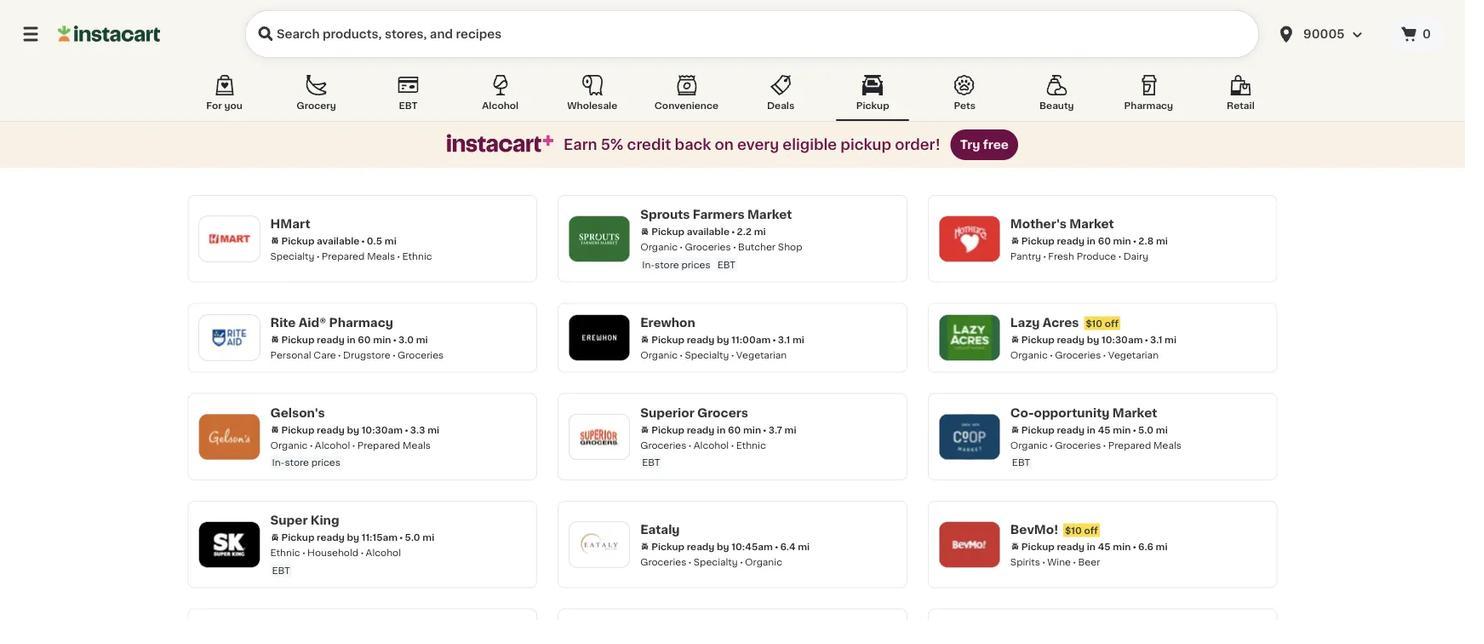 Task type: describe. For each thing, give the bounding box(es) containing it.
wholesale
[[567, 101, 618, 110]]

rite aid® pharmacy
[[270, 316, 393, 328]]

beer
[[1079, 557, 1101, 566]]

lazy
[[1011, 316, 1040, 328]]

organic for organic specialty vegetarian
[[641, 350, 678, 359]]

vegetarian for pickup ready by 11:00am
[[737, 350, 787, 359]]

3.7 mi
[[769, 425, 797, 434]]

drugstore
[[343, 350, 391, 359]]

min for superior grocers
[[743, 425, 761, 434]]

erewhon
[[641, 316, 696, 328]]

in up "beer" at the bottom right of the page
[[1087, 541, 1096, 551]]

deals
[[767, 101, 795, 110]]

mi for gelson's
[[428, 425, 440, 434]]

personal care drugstore groceries
[[270, 350, 444, 359]]

11:15am
[[362, 533, 398, 542]]

organic down 10:45am
[[745, 557, 783, 566]]

available for hmart
[[317, 236, 360, 245]]

0
[[1423, 28, 1432, 40]]

pickup for mother's market
[[1022, 236, 1055, 245]]

5.0 for co-opportunity market
[[1139, 425, 1154, 434]]

try free
[[960, 139, 1009, 151]]

1 90005 button from the left
[[1267, 10, 1389, 58]]

ready up "wine"
[[1057, 541, 1085, 551]]

ebt inside ethnic household alcohol ebt
[[272, 566, 290, 575]]

5.0 for super king
[[405, 533, 420, 542]]

hmart logo image
[[207, 217, 252, 261]]

by for gelson's
[[347, 425, 359, 434]]

pickup down "lazy"
[[1022, 335, 1055, 344]]

in- for gelson's
[[272, 458, 285, 467]]

opportunity
[[1034, 407, 1110, 419]]

ethnic inside ethnic household alcohol ebt
[[270, 548, 300, 557]]

0.5
[[367, 236, 382, 245]]

available for sprouts farmers market
[[687, 227, 730, 236]]

60 for superior grocers
[[728, 425, 741, 434]]

groceries inside organic groceries butcher shop in-store prices ebt
[[685, 242, 731, 252]]

eataly
[[641, 523, 680, 535]]

sprouts
[[641, 209, 690, 221]]

convenience
[[655, 101, 719, 110]]

organic for organic groceries prepared meals ebt
[[1011, 440, 1048, 450]]

pickup down bevmo!
[[1022, 541, 1055, 551]]

3.1 mi for organic groceries vegetarian
[[1151, 335, 1177, 344]]

pickup
[[841, 138, 892, 152]]

mi for co-opportunity market
[[1156, 425, 1168, 434]]

organic alcohol prepared meals in-store prices
[[270, 440, 431, 467]]

instacart image
[[58, 24, 160, 44]]

sprouts farmers market
[[641, 209, 792, 221]]

2.8 mi
[[1139, 236, 1168, 245]]

3.1 mi for organic specialty vegetarian
[[778, 335, 805, 344]]

butcher
[[739, 242, 776, 252]]

min for mother's market
[[1114, 236, 1132, 245]]

mi for super king
[[423, 533, 435, 542]]

10:45am
[[732, 541, 773, 551]]

on
[[715, 138, 734, 152]]

1 horizontal spatial ethnic
[[402, 251, 432, 260]]

1 vertical spatial pharmacy
[[329, 316, 393, 328]]

pets button
[[929, 72, 1002, 121]]

0 button
[[1389, 17, 1445, 51]]

mi for erewhon
[[793, 335, 805, 344]]

organic for organic groceries vegetarian
[[1011, 350, 1048, 359]]

bevmo!
[[1011, 523, 1059, 535]]

deals button
[[744, 72, 818, 121]]

grocers
[[698, 407, 749, 419]]

mi for hmart
[[385, 236, 397, 245]]

superior
[[641, 407, 695, 419]]

pickup for hmart
[[281, 236, 315, 245]]

super king logo image
[[207, 522, 252, 567]]

prepared for gelson's
[[357, 440, 400, 450]]

lazy acres $10 off
[[1011, 316, 1119, 328]]

store for sprouts farmers market
[[655, 260, 679, 269]]

prices for gelson's
[[311, 458, 341, 467]]

groceries alcohol ethnic ebt
[[641, 440, 766, 467]]

in for aid®
[[347, 335, 356, 344]]

ebt inside ebt button
[[399, 101, 418, 110]]

ready down lazy acres $10 off
[[1057, 335, 1085, 344]]

2.2
[[737, 227, 752, 236]]

pantry fresh produce dairy
[[1011, 251, 1149, 260]]

earn 5% credit back on every eligible pickup order!
[[564, 138, 941, 152]]

in for grocers
[[717, 425, 726, 434]]

11:00am
[[732, 335, 771, 344]]

in for opportunity
[[1087, 425, 1096, 434]]

2.2 mi
[[737, 227, 766, 236]]

10:30am for prepared meals
[[362, 425, 403, 434]]

ready for mother's market
[[1057, 236, 1085, 245]]

6.4
[[781, 541, 796, 551]]

min for co-opportunity market
[[1113, 425, 1131, 434]]

off inside lazy acres $10 off
[[1105, 319, 1119, 328]]

pickup ready in 60 min for aid®
[[281, 335, 391, 344]]

ethnic inside groceries alcohol ethnic ebt
[[736, 440, 766, 450]]

specialty for erewhon
[[685, 350, 729, 359]]

mi for rite aid® pharmacy
[[416, 335, 428, 344]]

eligible
[[783, 138, 837, 152]]

ready for superior grocers
[[687, 425, 715, 434]]

pickup for eataly
[[652, 541, 685, 551]]

pickup for co-opportunity market
[[1022, 425, 1055, 434]]

groceries specialty organic
[[641, 557, 783, 566]]

organic specialty vegetarian
[[641, 350, 787, 359]]

organic groceries butcher shop in-store prices ebt
[[641, 242, 803, 269]]

shop
[[778, 242, 803, 252]]

bevmo! $10 off
[[1011, 523, 1098, 535]]

2.8
[[1139, 236, 1154, 245]]

6.6 mi
[[1139, 541, 1168, 551]]

for you
[[206, 101, 243, 110]]

organic groceries vegetarian
[[1011, 350, 1159, 359]]

mother's market logo image
[[948, 217, 992, 261]]

pickup ready by 11:15am
[[281, 533, 398, 542]]

prepared for co-opportunity market
[[1109, 440, 1152, 450]]

specialty for eataly
[[694, 557, 738, 566]]

free
[[984, 139, 1009, 151]]

3.0 mi
[[399, 335, 428, 344]]

mi for eataly
[[798, 541, 810, 551]]

alcohol button
[[464, 72, 537, 121]]

min left 6.6
[[1113, 541, 1131, 551]]

wholesale button
[[556, 72, 629, 121]]

5.0 mi for super king
[[405, 533, 435, 542]]

bevmo! logo image
[[948, 522, 992, 567]]

pharmacy button
[[1113, 72, 1186, 121]]

personal
[[270, 350, 311, 359]]

mi for sprouts farmers market
[[754, 227, 766, 236]]

ready for gelson's
[[317, 425, 345, 434]]

3.3
[[410, 425, 425, 434]]

3.7
[[769, 425, 783, 434]]

5.0 mi for co-opportunity market
[[1139, 425, 1168, 434]]

retail
[[1227, 101, 1255, 110]]

pickup for erewhon
[[652, 335, 685, 344]]

ready for super king
[[317, 533, 345, 542]]

mi for mother's market
[[1157, 236, 1168, 245]]

pickup ready by 10:45am
[[652, 541, 773, 551]]

back
[[675, 138, 712, 152]]

dairy
[[1124, 251, 1149, 260]]

market up produce
[[1070, 217, 1115, 229]]

pickup for rite aid® pharmacy
[[281, 335, 315, 344]]

pharmacy inside button
[[1125, 101, 1174, 110]]

gelson's
[[270, 407, 325, 419]]

rite
[[270, 316, 296, 328]]

try free button
[[951, 129, 1019, 160]]

beauty
[[1040, 101, 1075, 110]]

super
[[270, 514, 308, 526]]

60 for rite aid® pharmacy
[[358, 335, 371, 344]]

alcohol inside ethnic household alcohol ebt
[[366, 548, 401, 557]]

fresh
[[1049, 251, 1075, 260]]



Task type: locate. For each thing, give the bounding box(es) containing it.
3.1 mi right the '11:00am'
[[778, 335, 805, 344]]

0 vertical spatial store
[[655, 260, 679, 269]]

organic groceries prepared meals ebt
[[1011, 440, 1182, 467]]

retail button
[[1205, 72, 1278, 121]]

2 vertical spatial ethnic
[[270, 548, 300, 557]]

1 vertical spatial pickup ready by 10:30am
[[281, 425, 403, 434]]

store inside organic groceries butcher shop in-store prices ebt
[[655, 260, 679, 269]]

2 vertical spatial 60
[[728, 425, 741, 434]]

pickup down erewhon
[[652, 335, 685, 344]]

organic inside organic groceries butcher shop in-store prices ebt
[[641, 242, 678, 252]]

pickup up pickup
[[857, 101, 890, 110]]

ready up organic alcohol prepared meals in-store prices
[[317, 425, 345, 434]]

1 vertical spatial pickup ready in 60 min
[[281, 335, 391, 344]]

1 horizontal spatial off
[[1105, 319, 1119, 328]]

by up organic groceries vegetarian
[[1087, 335, 1100, 344]]

0 horizontal spatial 3.1 mi
[[778, 335, 805, 344]]

organic down the 'co-'
[[1011, 440, 1048, 450]]

pickup ready in 60 min down rite aid® pharmacy
[[281, 335, 391, 344]]

prices inside organic groceries butcher shop in-store prices ebt
[[682, 260, 711, 269]]

pickup ready in 60 min for market
[[1022, 236, 1132, 245]]

available down sprouts farmers market
[[687, 227, 730, 236]]

None search field
[[245, 10, 1260, 58]]

5.0 mi right 11:15am
[[405, 533, 435, 542]]

store down sprouts at left top
[[655, 260, 679, 269]]

1 vertical spatial 60
[[358, 335, 371, 344]]

order!
[[895, 138, 941, 152]]

pickup for superior grocers
[[652, 425, 685, 434]]

specialty down pickup ready by 10:45am
[[694, 557, 738, 566]]

1 horizontal spatial 5.0 mi
[[1139, 425, 1168, 434]]

wine
[[1048, 557, 1071, 566]]

60 for mother's market
[[1098, 236, 1111, 245]]

1 45 from the top
[[1098, 425, 1111, 434]]

organic for organic alcohol prepared meals in-store prices
[[270, 440, 308, 450]]

90005
[[1304, 28, 1345, 40]]

2 vertical spatial pickup ready in 60 min
[[652, 425, 761, 434]]

groceries down lazy acres $10 off
[[1055, 350, 1102, 359]]

0 vertical spatial 5.0 mi
[[1139, 425, 1168, 434]]

pets
[[954, 101, 976, 110]]

min up dairy
[[1114, 236, 1132, 245]]

organic down gelson's in the bottom left of the page
[[270, 440, 308, 450]]

vegetarian down lazy acres $10 off
[[1109, 350, 1159, 359]]

3.1 right the '11:00am'
[[778, 335, 791, 344]]

pickup ready by 10:30am up organic alcohol prepared meals in-store prices
[[281, 425, 403, 434]]

pickup button
[[837, 72, 910, 121]]

market for opportunity
[[1113, 407, 1158, 419]]

5.0 mi up organic groceries prepared meals ebt
[[1139, 425, 1168, 434]]

1 horizontal spatial meals
[[403, 440, 431, 450]]

hmart
[[270, 217, 310, 229]]

45 for beer
[[1098, 541, 1111, 551]]

0 horizontal spatial available
[[317, 236, 360, 245]]

ready for eataly
[[687, 541, 715, 551]]

1 horizontal spatial 10:30am
[[1102, 335, 1143, 344]]

by
[[717, 335, 730, 344], [1087, 335, 1100, 344], [347, 425, 359, 434], [347, 533, 359, 542], [717, 541, 730, 551]]

pickup down eataly
[[652, 541, 685, 551]]

3.1 up organic groceries vegetarian
[[1151, 335, 1163, 344]]

1 horizontal spatial pickup ready in 60 min
[[652, 425, 761, 434]]

king
[[311, 514, 339, 526]]

in for market
[[1087, 236, 1096, 245]]

superior grocers logo image
[[578, 415, 622, 459]]

ready up "pantry fresh produce dairy"
[[1057, 236, 1085, 245]]

1 horizontal spatial pharmacy
[[1125, 101, 1174, 110]]

pickup ready in 60 min down superior grocers
[[652, 425, 761, 434]]

meals inside organic alcohol prepared meals in-store prices
[[403, 440, 431, 450]]

0 horizontal spatial vegetarian
[[737, 350, 787, 359]]

pickup ready in 45 min up "beer" at the bottom right of the page
[[1022, 541, 1131, 551]]

60 up produce
[[1098, 236, 1111, 245]]

acres
[[1043, 316, 1079, 328]]

3.1 mi up organic groceries vegetarian
[[1151, 335, 1177, 344]]

in down 'grocers'
[[717, 425, 726, 434]]

organic for organic groceries butcher shop in-store prices ebt
[[641, 242, 678, 252]]

0 vertical spatial off
[[1105, 319, 1119, 328]]

2 3.1 mi from the left
[[1151, 335, 1177, 344]]

0 horizontal spatial pickup available
[[281, 236, 360, 245]]

90005 button
[[1267, 10, 1389, 58], [1277, 10, 1379, 58]]

Search field
[[245, 10, 1260, 58]]

1 horizontal spatial $10
[[1086, 319, 1103, 328]]

off
[[1105, 319, 1119, 328], [1085, 525, 1098, 535]]

pickup down gelson's in the bottom left of the page
[[281, 425, 315, 434]]

6.4 mi
[[781, 541, 810, 551]]

$10 inside bevmo! $10 off
[[1066, 525, 1082, 535]]

ethnic up 3.0 mi
[[402, 251, 432, 260]]

every
[[738, 138, 779, 152]]

0 horizontal spatial 5.0
[[405, 533, 420, 542]]

beauty button
[[1021, 72, 1094, 121]]

5.0
[[1139, 425, 1154, 434], [405, 533, 420, 542]]

ready for erewhon
[[687, 335, 715, 344]]

spirits wine beer
[[1011, 557, 1101, 566]]

ready down superior grocers
[[687, 425, 715, 434]]

3.0
[[399, 335, 414, 344]]

super king
[[270, 514, 339, 526]]

0 vertical spatial specialty
[[270, 251, 315, 260]]

in- for sprouts farmers market
[[642, 260, 655, 269]]

ethnic
[[402, 251, 432, 260], [736, 440, 766, 450], [270, 548, 300, 557]]

grocery
[[297, 101, 336, 110]]

in
[[1087, 236, 1096, 245], [347, 335, 356, 344], [717, 425, 726, 434], [1087, 425, 1096, 434], [1087, 541, 1096, 551]]

for you button
[[188, 72, 261, 121]]

0 horizontal spatial 5.0 mi
[[405, 533, 435, 542]]

$10
[[1086, 319, 1103, 328], [1066, 525, 1082, 535]]

0 vertical spatial 5.0
[[1139, 425, 1154, 434]]

ready for co-opportunity market
[[1057, 425, 1085, 434]]

prices inside organic alcohol prepared meals in-store prices
[[311, 458, 341, 467]]

1 horizontal spatial in-
[[642, 260, 655, 269]]

1 vertical spatial 5.0 mi
[[405, 533, 435, 542]]

$10 up organic groceries vegetarian
[[1086, 319, 1103, 328]]

0.5 mi
[[367, 236, 397, 245]]

2 horizontal spatial 60
[[1098, 236, 1111, 245]]

ebt button
[[372, 72, 445, 121]]

meals for co-opportunity market
[[1154, 440, 1182, 450]]

produce
[[1077, 251, 1117, 260]]

0 vertical spatial pickup ready in 45 min
[[1022, 425, 1131, 434]]

vegetarian down the '11:00am'
[[737, 350, 787, 359]]

market up 2.2 mi
[[748, 209, 792, 221]]

45 for prepared meals
[[1098, 425, 1111, 434]]

meals
[[367, 251, 395, 260], [403, 440, 431, 450], [1154, 440, 1182, 450]]

lazy acres logo image
[[948, 316, 992, 360]]

0 horizontal spatial pickup ready by 10:30am
[[281, 425, 403, 434]]

60
[[1098, 236, 1111, 245], [358, 335, 371, 344], [728, 425, 741, 434]]

0 horizontal spatial 10:30am
[[362, 425, 403, 434]]

pickup down mother's
[[1022, 236, 1055, 245]]

0 vertical spatial pharmacy
[[1125, 101, 1174, 110]]

pickup available for hmart
[[281, 236, 360, 245]]

min for rite aid® pharmacy
[[373, 335, 391, 344]]

by up household on the bottom of the page
[[347, 533, 359, 542]]

specialty down hmart at left
[[270, 251, 315, 260]]

ready up care
[[317, 335, 345, 344]]

0 vertical spatial $10
[[1086, 319, 1103, 328]]

alcohol inside button
[[482, 101, 519, 110]]

0 horizontal spatial in-
[[272, 458, 285, 467]]

ready
[[1057, 236, 1085, 245], [317, 335, 345, 344], [687, 335, 715, 344], [1057, 335, 1085, 344], [317, 425, 345, 434], [687, 425, 715, 434], [1057, 425, 1085, 434], [317, 533, 345, 542], [687, 541, 715, 551], [1057, 541, 1085, 551]]

3.3 mi
[[410, 425, 440, 434]]

shop categories tab list
[[188, 72, 1278, 121]]

pickup available up specialty prepared meals ethnic
[[281, 236, 360, 245]]

try
[[960, 139, 981, 151]]

ready up groceries specialty organic
[[687, 541, 715, 551]]

3.1 for organic groceries vegetarian
[[1151, 335, 1163, 344]]

0 vertical spatial 10:30am
[[1102, 335, 1143, 344]]

market for farmers
[[748, 209, 792, 221]]

1 vertical spatial $10
[[1066, 525, 1082, 535]]

pickup ready by 10:30am for groceries
[[1022, 335, 1143, 344]]

ready down opportunity
[[1057, 425, 1085, 434]]

pickup available down sprouts at left top
[[652, 227, 730, 236]]

1 3.1 from the left
[[778, 335, 791, 344]]

1 vertical spatial ethnic
[[736, 440, 766, 450]]

in- down sprouts at left top
[[642, 260, 655, 269]]

meals for gelson's
[[403, 440, 431, 450]]

you
[[224, 101, 243, 110]]

0 vertical spatial ethnic
[[402, 251, 432, 260]]

2 horizontal spatial pickup ready in 60 min
[[1022, 236, 1132, 245]]

10:30am left 3.3
[[362, 425, 403, 434]]

45 up "beer" at the bottom right of the page
[[1098, 541, 1111, 551]]

0 horizontal spatial 60
[[358, 335, 371, 344]]

1 vertical spatial 10:30am
[[362, 425, 403, 434]]

available
[[687, 227, 730, 236], [317, 236, 360, 245]]

10:30am for vegetarian
[[1102, 335, 1143, 344]]

prepared inside organic groceries prepared meals ebt
[[1109, 440, 1152, 450]]

groceries down sprouts farmers market
[[685, 242, 731, 252]]

1 horizontal spatial vegetarian
[[1109, 350, 1159, 359]]

0 horizontal spatial pickup ready in 60 min
[[281, 335, 391, 344]]

3.1 for organic specialty vegetarian
[[778, 335, 791, 344]]

in- inside organic alcohol prepared meals in-store prices
[[272, 458, 285, 467]]

vegetarian for pickup ready by 10:30am
[[1109, 350, 1159, 359]]

5.0 up organic groceries prepared meals ebt
[[1139, 425, 1154, 434]]

convenience button
[[648, 72, 726, 121]]

care
[[314, 350, 336, 359]]

0 vertical spatial in-
[[642, 260, 655, 269]]

1 pickup ready in 45 min from the top
[[1022, 425, 1131, 434]]

2 horizontal spatial ethnic
[[736, 440, 766, 450]]

ebt inside organic groceries butcher shop in-store prices ebt
[[718, 260, 736, 269]]

5.0 right 11:15am
[[405, 533, 420, 542]]

1 vertical spatial prices
[[311, 458, 341, 467]]

0 vertical spatial prices
[[682, 260, 711, 269]]

prices for sprouts farmers market
[[682, 260, 711, 269]]

0 vertical spatial pickup ready in 60 min
[[1022, 236, 1132, 245]]

by up organic alcohol prepared meals in-store prices
[[347, 425, 359, 434]]

organic inside organic alcohol prepared meals in-store prices
[[270, 440, 308, 450]]

store down gelson's in the bottom left of the page
[[285, 458, 309, 467]]

pickup ready in 45 min down opportunity
[[1022, 425, 1131, 434]]

pickup down super king
[[281, 533, 315, 542]]

eataly logo image
[[578, 522, 622, 567]]

1 horizontal spatial pickup available
[[652, 227, 730, 236]]

pickup up personal at bottom left
[[281, 335, 315, 344]]

prices
[[682, 260, 711, 269], [311, 458, 341, 467]]

prices down sprouts farmers market
[[682, 260, 711, 269]]

0 horizontal spatial off
[[1085, 525, 1098, 535]]

prices down gelson's in the bottom left of the page
[[311, 458, 341, 467]]

mother's market
[[1011, 217, 1115, 229]]

ebt inside organic groceries prepared meals ebt
[[1013, 458, 1031, 467]]

in- down gelson's in the bottom left of the page
[[272, 458, 285, 467]]

pickup for gelson's
[[281, 425, 315, 434]]

6.6
[[1139, 541, 1154, 551]]

1 horizontal spatial pickup ready by 10:30am
[[1022, 335, 1143, 344]]

60 up drugstore
[[358, 335, 371, 344]]

erewhon logo image
[[578, 316, 622, 360]]

2 horizontal spatial meals
[[1154, 440, 1182, 450]]

min up drugstore
[[373, 335, 391, 344]]

by for eataly
[[717, 541, 730, 551]]

ready up household on the bottom of the page
[[317, 533, 345, 542]]

pickup down sprouts at left top
[[652, 227, 685, 236]]

0 horizontal spatial pharmacy
[[329, 316, 393, 328]]

0 horizontal spatial prices
[[311, 458, 341, 467]]

for
[[206, 101, 222, 110]]

gelson's logo image
[[207, 415, 252, 459]]

superior grocers
[[641, 407, 749, 419]]

pickup down superior
[[652, 425, 685, 434]]

2 vegetarian from the left
[[1109, 350, 1159, 359]]

by up organic specialty vegetarian
[[717, 335, 730, 344]]

alcohol inside groceries alcohol ethnic ebt
[[694, 440, 729, 450]]

ready for rite aid® pharmacy
[[317, 335, 345, 344]]

mi
[[754, 227, 766, 236], [385, 236, 397, 245], [1157, 236, 1168, 245], [416, 335, 428, 344], [793, 335, 805, 344], [1165, 335, 1177, 344], [428, 425, 440, 434], [785, 425, 797, 434], [1156, 425, 1168, 434], [423, 533, 435, 542], [798, 541, 810, 551], [1156, 541, 1168, 551]]

pickup available for sprouts farmers market
[[652, 227, 730, 236]]

groceries down eataly
[[641, 557, 687, 566]]

2 3.1 from the left
[[1151, 335, 1163, 344]]

aid®
[[299, 316, 326, 328]]

45 up organic groceries prepared meals ebt
[[1098, 425, 1111, 434]]

pantry
[[1011, 251, 1042, 260]]

pickup ready by 10:30am
[[1022, 335, 1143, 344], [281, 425, 403, 434]]

1 horizontal spatial 5.0
[[1139, 425, 1154, 434]]

2 vertical spatial specialty
[[694, 557, 738, 566]]

groceries down 3.0 mi
[[398, 350, 444, 359]]

in up 'personal care drugstore groceries'
[[347, 335, 356, 344]]

pickup ready by 10:30am up organic groceries vegetarian
[[1022, 335, 1143, 344]]

prepared inside organic alcohol prepared meals in-store prices
[[357, 440, 400, 450]]

1 vertical spatial in-
[[272, 458, 285, 467]]

pickup ready by 10:30am for alcohol
[[281, 425, 403, 434]]

pickup ready in 60 min up "pantry fresh produce dairy"
[[1022, 236, 1132, 245]]

store inside organic alcohol prepared meals in-store prices
[[285, 458, 309, 467]]

vegetarian
[[737, 350, 787, 359], [1109, 350, 1159, 359]]

60 down 'grocers'
[[728, 425, 741, 434]]

pickup ready in 45 min for groceries
[[1022, 425, 1131, 434]]

0 horizontal spatial $10
[[1066, 525, 1082, 535]]

pickup for super king
[[281, 533, 315, 542]]

1 vertical spatial 45
[[1098, 541, 1111, 551]]

organic down sprouts at left top
[[641, 242, 678, 252]]

co-opportunity market
[[1011, 407, 1158, 419]]

1 horizontal spatial 3.1 mi
[[1151, 335, 1177, 344]]

groceries down superior
[[641, 440, 687, 450]]

available up specialty prepared meals ethnic
[[317, 236, 360, 245]]

2 45 from the top
[[1098, 541, 1111, 551]]

$10 inside lazy acres $10 off
[[1086, 319, 1103, 328]]

1 horizontal spatial 60
[[728, 425, 741, 434]]

5%
[[601, 138, 624, 152]]

groceries inside groceries alcohol ethnic ebt
[[641, 440, 687, 450]]

1 horizontal spatial prices
[[682, 260, 711, 269]]

1 horizontal spatial 3.1
[[1151, 335, 1163, 344]]

0 horizontal spatial ethnic
[[270, 548, 300, 557]]

pickup ready in 45 min for wine
[[1022, 541, 1131, 551]]

organic down "lazy"
[[1011, 350, 1048, 359]]

0 horizontal spatial meals
[[367, 251, 395, 260]]

2 pickup ready in 45 min from the top
[[1022, 541, 1131, 551]]

off inside bevmo! $10 off
[[1085, 525, 1098, 535]]

pickup down the 'co-'
[[1022, 425, 1055, 434]]

off up "beer" at the bottom right of the page
[[1085, 525, 1098, 535]]

prepared
[[322, 251, 365, 260], [357, 440, 400, 450], [1109, 440, 1152, 450]]

0 vertical spatial pickup ready by 10:30am
[[1022, 335, 1143, 344]]

credit
[[627, 138, 672, 152]]

1 vertical spatial off
[[1085, 525, 1098, 535]]

sprouts farmers market logo image
[[578, 217, 622, 261]]

ethnic down 'grocers'
[[736, 440, 766, 450]]

0 vertical spatial 45
[[1098, 425, 1111, 434]]

0 horizontal spatial store
[[285, 458, 309, 467]]

off up organic groceries vegetarian
[[1105, 319, 1119, 328]]

pickup inside button
[[857, 101, 890, 110]]

mother's
[[1011, 217, 1067, 229]]

min up organic groceries prepared meals ebt
[[1113, 425, 1131, 434]]

pickup for sprouts farmers market
[[652, 227, 685, 236]]

rite aid® pharmacy logo image
[[207, 316, 252, 360]]

ethnic down super
[[270, 548, 300, 557]]

market up organic groceries prepared meals ebt
[[1113, 407, 1158, 419]]

ebt inside groceries alcohol ethnic ebt
[[642, 458, 661, 467]]

1 3.1 mi from the left
[[778, 335, 805, 344]]

ready up organic specialty vegetarian
[[687, 335, 715, 344]]

1 vertical spatial store
[[285, 458, 309, 467]]

1 vertical spatial specialty
[[685, 350, 729, 359]]

groceries down co-opportunity market
[[1055, 440, 1102, 450]]

in- inside organic groceries butcher shop in-store prices ebt
[[642, 260, 655, 269]]

1 vertical spatial 5.0
[[405, 533, 420, 542]]

1 horizontal spatial available
[[687, 227, 730, 236]]

organic down erewhon
[[641, 350, 678, 359]]

1 vegetarian from the left
[[737, 350, 787, 359]]

by for super king
[[347, 533, 359, 542]]

earn
[[564, 138, 598, 152]]

0 horizontal spatial 3.1
[[778, 335, 791, 344]]

by up groceries specialty organic
[[717, 541, 730, 551]]

spirits
[[1011, 557, 1041, 566]]

mi for superior grocers
[[785, 425, 797, 434]]

pickup down hmart at left
[[281, 236, 315, 245]]

meals inside organic groceries prepared meals ebt
[[1154, 440, 1182, 450]]

ethnic household alcohol ebt
[[270, 548, 401, 575]]

by for erewhon
[[717, 335, 730, 344]]

10:30am up organic groceries vegetarian
[[1102, 335, 1143, 344]]

$10 up "wine"
[[1066, 525, 1082, 535]]

groceries inside organic groceries prepared meals ebt
[[1055, 440, 1102, 450]]

1 horizontal spatial store
[[655, 260, 679, 269]]

min left 3.7
[[743, 425, 761, 434]]

pickup ready in 60 min for grocers
[[652, 425, 761, 434]]

co-opportunity market logo image
[[948, 415, 992, 459]]

alcohol inside organic alcohol prepared meals in-store prices
[[315, 440, 350, 450]]

2 90005 button from the left
[[1277, 10, 1379, 58]]

in-
[[642, 260, 655, 269], [272, 458, 285, 467]]

grocery button
[[280, 72, 353, 121]]

organic inside organic groceries prepared meals ebt
[[1011, 440, 1048, 450]]

in up produce
[[1087, 236, 1096, 245]]

0 vertical spatial 60
[[1098, 236, 1111, 245]]

in down co-opportunity market
[[1087, 425, 1096, 434]]

farmers
[[693, 209, 745, 221]]

1 vertical spatial pickup ready in 45 min
[[1022, 541, 1131, 551]]

organic
[[641, 242, 678, 252], [641, 350, 678, 359], [1011, 350, 1048, 359], [270, 440, 308, 450], [1011, 440, 1048, 450], [745, 557, 783, 566]]

specialty prepared meals ethnic
[[270, 251, 432, 260]]

store for gelson's
[[285, 458, 309, 467]]

specialty down 'pickup ready by 11:00am'
[[685, 350, 729, 359]]



Task type: vqa. For each thing, say whether or not it's contained in the screenshot.
'off' in the LAZY ACRES $10 OFF
yes



